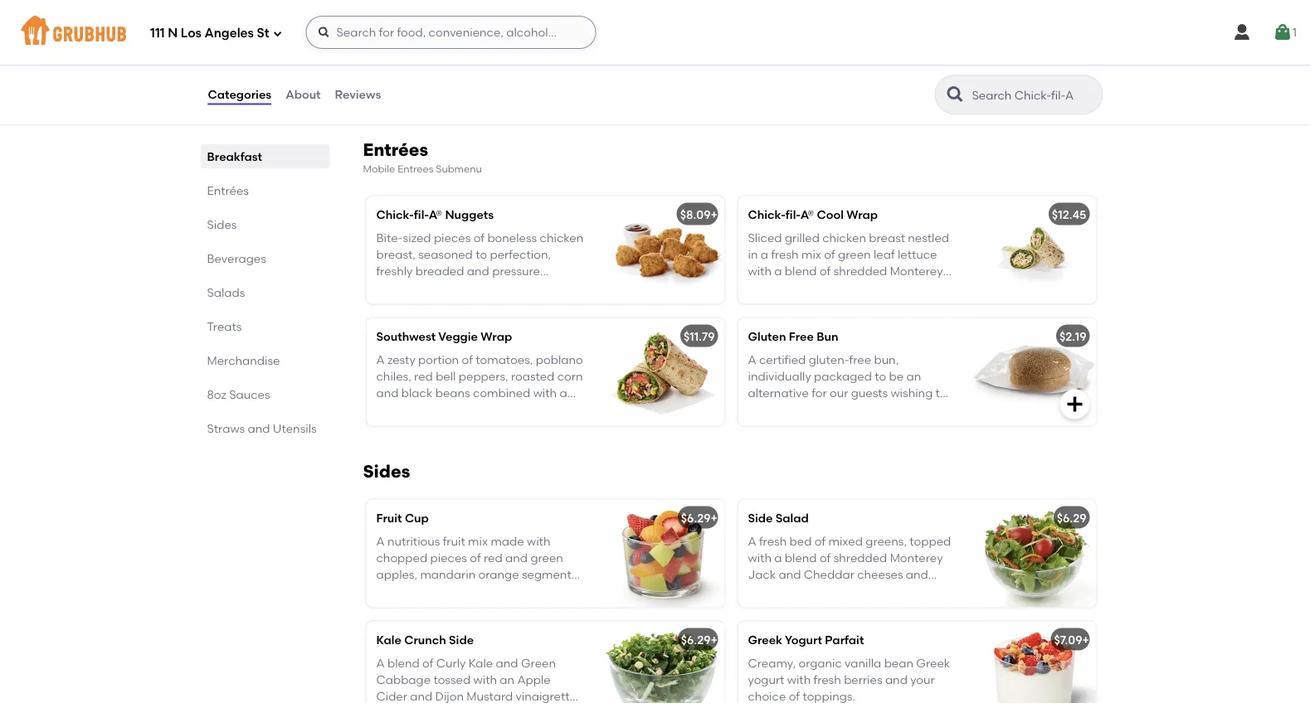 Task type: vqa. For each thing, say whether or not it's contained in the screenshot.
the top $6.29 +
yes



Task type: describe. For each thing, give the bounding box(es) containing it.
apple
[[518, 674, 551, 688]]

search icon image
[[946, 85, 966, 105]]

reviews
[[335, 87, 381, 102]]

categories button
[[207, 65, 272, 125]]

los
[[181, 26, 202, 41]]

sides tab
[[207, 216, 323, 233]]

svg image
[[273, 29, 283, 39]]

bun
[[817, 329, 839, 343]]

salads tab
[[207, 284, 323, 301]]

nuggets
[[445, 207, 494, 221]]

tossed
[[434, 674, 471, 688]]

+ for greek
[[711, 633, 718, 647]]

breads
[[434, 66, 475, 81]]

of inside creamy, organic vanilla bean greek yogurt with fresh berries and your choice of toppings.
[[789, 690, 800, 704]]

with inside creamy, organic vanilla bean greek yogurt with fresh berries and your choice of toppings.
[[788, 674, 811, 688]]

1 fruit cup image from the top
[[601, 0, 725, 41]]

8oz sauces
[[207, 388, 270, 402]]

fruit
[[376, 511, 402, 525]]

yogurt
[[748, 674, 785, 688]]

creamy, organic vanilla bean greek yogurt with fresh berries and your choice of toppings.
[[748, 657, 951, 704]]

dijon
[[435, 690, 464, 704]]

and inside tab
[[248, 422, 270, 436]]

breakfast tab
[[207, 148, 323, 165]]

organic
[[799, 657, 842, 671]]

submenu
[[436, 163, 482, 175]]

beverages
[[207, 252, 266, 266]]

merchandise
[[207, 354, 280, 368]]

$12.45
[[1052, 207, 1087, 221]]

yogurt
[[785, 633, 823, 647]]

blend
[[388, 657, 420, 671]]

salad
[[776, 511, 809, 525]]

Search for food, convenience, alcohol... search field
[[306, 16, 596, 49]]

$2.59 +
[[681, 65, 717, 79]]

southwest
[[376, 329, 436, 343]]

chick- for chick-fil-a® nuggets
[[376, 207, 414, 221]]

free
[[789, 329, 814, 343]]

1 button
[[1273, 17, 1297, 47]]

8oz sauces tab
[[207, 386, 323, 403]]

gluten free bun
[[748, 329, 839, 343]]

gluten free bun image
[[972, 318, 1097, 426]]

1 vertical spatial wrap
[[481, 329, 512, 343]]

sides inside tab
[[207, 217, 237, 232]]

and up an
[[496, 657, 518, 671]]

cup
[[405, 511, 429, 525]]

fruit cup
[[376, 511, 429, 525]]

side salad image
[[972, 500, 1097, 608]]

breakfast breads
[[376, 66, 475, 81]]

mobile
[[363, 163, 395, 175]]

$6.29 + for side salad
[[681, 511, 718, 525]]

southwest veggie wrap
[[376, 329, 512, 343]]

8oz
[[207, 388, 227, 402]]

a® for cool
[[801, 207, 814, 221]]

treats
[[207, 320, 242, 334]]

chick- for chick-fil-a® cool wrap
[[748, 207, 786, 221]]

$11.79
[[684, 329, 715, 343]]

crunch
[[404, 633, 446, 647]]

and down cabbage at the bottom of page
[[410, 690, 433, 704]]

Search Chick-fil-A search field
[[971, 87, 1098, 103]]

kale inside a blend of curly kale and green cabbage tossed with an apple cider and dijon mustard vinaigrett
[[469, 657, 493, 671]]

+ for chick-
[[711, 207, 718, 221]]

categories
[[208, 87, 272, 102]]

bean
[[885, 657, 914, 671]]

kale crunch side
[[376, 633, 474, 647]]

your
[[911, 674, 935, 688]]

$2.59
[[681, 65, 710, 79]]

breakfast for breakfast breads
[[376, 66, 432, 81]]

treats tab
[[207, 318, 323, 335]]

st
[[257, 26, 269, 41]]

salads
[[207, 286, 245, 300]]

breakfast for breakfast
[[207, 149, 262, 164]]

$6.29 for side salad
[[681, 511, 711, 525]]

$2.19
[[1060, 329, 1087, 343]]



Task type: locate. For each thing, give the bounding box(es) containing it.
0 vertical spatial fruit cup image
[[601, 0, 725, 41]]

sides up beverages at the top left
[[207, 217, 237, 232]]

entrees
[[398, 163, 434, 175]]

side left "salad"
[[748, 511, 773, 525]]

wrap right cool
[[847, 207, 878, 221]]

chick-fil-a® cool wrap image
[[972, 196, 1097, 304]]

+ for side
[[711, 511, 718, 525]]

entrées mobile entrees submenu
[[363, 139, 482, 175]]

2 fil- from the left
[[786, 207, 801, 221]]

vanilla
[[845, 657, 882, 671]]

a
[[376, 657, 385, 671]]

$6.29
[[681, 511, 711, 525], [1057, 511, 1087, 525], [681, 633, 711, 647]]

+
[[710, 65, 717, 79], [711, 207, 718, 221], [711, 511, 718, 525], [711, 633, 718, 647], [1083, 633, 1090, 647]]

kale up a
[[376, 633, 402, 647]]

entrées inside entrées mobile entrees submenu
[[363, 139, 429, 161]]

parfait
[[825, 633, 864, 647]]

$6.29 + for greek yogurt parfait
[[681, 633, 718, 647]]

greek yogurt parfait image
[[972, 622, 1097, 704]]

0 vertical spatial kale
[[376, 633, 402, 647]]

0 horizontal spatial breakfast
[[207, 149, 262, 164]]

1 vertical spatial $6.29 +
[[681, 633, 718, 647]]

breakfast up entrées tab
[[207, 149, 262, 164]]

and right straws
[[248, 422, 270, 436]]

of inside a blend of curly kale and green cabbage tossed with an apple cider and dijon mustard vinaigrett
[[423, 657, 434, 671]]

0 vertical spatial side
[[748, 511, 773, 525]]

entrées for entrées mobile entrees submenu
[[363, 139, 429, 161]]

mustard
[[467, 690, 513, 704]]

1 horizontal spatial chick-
[[748, 207, 786, 221]]

cool
[[817, 207, 844, 221]]

side salad
[[748, 511, 809, 525]]

wrap right veggie
[[481, 329, 512, 343]]

1 horizontal spatial wrap
[[847, 207, 878, 221]]

0 vertical spatial of
[[423, 657, 434, 671]]

0 horizontal spatial sides
[[207, 217, 237, 232]]

fil- for nuggets
[[414, 207, 429, 221]]

greek yogurt parfait
[[748, 633, 864, 647]]

reviews button
[[334, 65, 382, 125]]

southwest veggie wrap image
[[601, 318, 725, 426]]

berries
[[844, 674, 883, 688]]

of left 'curly'
[[423, 657, 434, 671]]

0 horizontal spatial side
[[449, 633, 474, 647]]

straws and utensils
[[207, 422, 317, 436]]

$8.09
[[680, 207, 711, 221]]

1 vertical spatial fruit cup image
[[601, 500, 725, 608]]

1 chick- from the left
[[376, 207, 414, 221]]

chick-
[[376, 207, 414, 221], [748, 207, 786, 221]]

1 horizontal spatial with
[[788, 674, 811, 688]]

2 $6.29 + from the top
[[681, 633, 718, 647]]

1 vertical spatial greek
[[917, 657, 951, 671]]

1 horizontal spatial entrées
[[363, 139, 429, 161]]

entrées
[[363, 139, 429, 161], [207, 183, 249, 198]]

green
[[521, 657, 556, 671]]

0 horizontal spatial entrées
[[207, 183, 249, 198]]

0 horizontal spatial of
[[423, 657, 434, 671]]

wrap
[[847, 207, 878, 221], [481, 329, 512, 343]]

1 a® from the left
[[429, 207, 443, 221]]

1 horizontal spatial of
[[789, 690, 800, 704]]

fil- down entrees
[[414, 207, 429, 221]]

and
[[248, 422, 270, 436], [496, 657, 518, 671], [886, 674, 908, 688], [410, 690, 433, 704]]

and inside creamy, organic vanilla bean greek yogurt with fresh berries and your choice of toppings.
[[886, 674, 908, 688]]

utensils
[[273, 422, 317, 436]]

1 horizontal spatial side
[[748, 511, 773, 525]]

merchandise tab
[[207, 352, 323, 369]]

cider
[[376, 690, 408, 704]]

fil-
[[414, 207, 429, 221], [786, 207, 801, 221]]

greek
[[748, 633, 783, 647], [917, 657, 951, 671]]

a® left nuggets
[[429, 207, 443, 221]]

of
[[423, 657, 434, 671], [789, 690, 800, 704]]

1
[[1293, 25, 1297, 39]]

0 horizontal spatial with
[[474, 674, 497, 688]]

fresh
[[814, 674, 842, 688]]

0 vertical spatial $6.29 +
[[681, 511, 718, 525]]

0 vertical spatial greek
[[748, 633, 783, 647]]

0 vertical spatial entrées
[[363, 139, 429, 161]]

$7.09 +
[[1055, 633, 1090, 647]]

2 fruit cup image from the top
[[601, 500, 725, 608]]

a® left cool
[[801, 207, 814, 221]]

chick-fil-a® cool wrap
[[748, 207, 878, 221]]

kale right 'curly'
[[469, 657, 493, 671]]

a®
[[429, 207, 443, 221], [801, 207, 814, 221]]

breakfast left breads
[[376, 66, 432, 81]]

kale crunch side image
[[601, 622, 725, 704]]

1 vertical spatial entrées
[[207, 183, 249, 198]]

0 horizontal spatial kale
[[376, 633, 402, 647]]

111 n los angeles st
[[150, 26, 269, 41]]

toppings.
[[803, 690, 856, 704]]

0 horizontal spatial greek
[[748, 633, 783, 647]]

kale
[[376, 633, 402, 647], [469, 657, 493, 671]]

an
[[500, 674, 515, 688]]

0 horizontal spatial a®
[[429, 207, 443, 221]]

2 a® from the left
[[801, 207, 814, 221]]

sauces
[[229, 388, 270, 402]]

straws and utensils tab
[[207, 420, 323, 437]]

0 vertical spatial wrap
[[847, 207, 878, 221]]

1 vertical spatial breakfast
[[207, 149, 262, 164]]

a blend of curly kale and green cabbage tossed with an apple cider and dijon mustard vinaigrett
[[376, 657, 580, 704]]

beverages tab
[[207, 250, 323, 267]]

1 horizontal spatial kale
[[469, 657, 493, 671]]

breakfast inside tab
[[207, 149, 262, 164]]

side
[[748, 511, 773, 525], [449, 633, 474, 647]]

1 vertical spatial kale
[[469, 657, 493, 671]]

$6.29 for greek yogurt parfait
[[681, 633, 711, 647]]

1 horizontal spatial breakfast
[[376, 66, 432, 81]]

1 $6.29 + from the top
[[681, 511, 718, 525]]

chick-fil-a® nuggets image
[[601, 196, 725, 304]]

chick- down mobile
[[376, 207, 414, 221]]

1 horizontal spatial greek
[[917, 657, 951, 671]]

1 vertical spatial of
[[789, 690, 800, 704]]

1 vertical spatial sides
[[363, 461, 410, 482]]

veggie
[[439, 329, 478, 343]]

fil- for cool
[[786, 207, 801, 221]]

entrées for entrées
[[207, 183, 249, 198]]

side up 'curly'
[[449, 633, 474, 647]]

1 with from the left
[[474, 674, 497, 688]]

with down organic
[[788, 674, 811, 688]]

choice
[[748, 690, 786, 704]]

with up mustard
[[474, 674, 497, 688]]

about button
[[285, 65, 322, 125]]

cabbage
[[376, 674, 431, 688]]

greek up your
[[917, 657, 951, 671]]

gluten
[[748, 329, 787, 343]]

curly
[[436, 657, 466, 671]]

a® for nuggets
[[429, 207, 443, 221]]

main navigation navigation
[[0, 0, 1311, 65]]

entrées inside tab
[[207, 183, 249, 198]]

chick- left cool
[[748, 207, 786, 221]]

sides up fruit
[[363, 461, 410, 482]]

111
[[150, 26, 165, 41]]

chick-fil-a® nuggets
[[376, 207, 494, 221]]

breakfast
[[376, 66, 432, 81], [207, 149, 262, 164]]

greek inside creamy, organic vanilla bean greek yogurt with fresh berries and your choice of toppings.
[[917, 657, 951, 671]]

$6.29 +
[[681, 511, 718, 525], [681, 633, 718, 647]]

with
[[474, 674, 497, 688], [788, 674, 811, 688]]

svg image
[[1233, 22, 1253, 42], [1273, 22, 1293, 42], [318, 26, 331, 39], [1065, 395, 1085, 414]]

1 fil- from the left
[[414, 207, 429, 221]]

0 horizontal spatial wrap
[[481, 329, 512, 343]]

$7.09
[[1055, 633, 1083, 647]]

1 vertical spatial side
[[449, 633, 474, 647]]

0 vertical spatial breakfast
[[376, 66, 432, 81]]

n
[[168, 26, 178, 41]]

0 horizontal spatial chick-
[[376, 207, 414, 221]]

entrées tab
[[207, 182, 323, 199]]

entrées down breakfast tab
[[207, 183, 249, 198]]

svg image inside 1 button
[[1273, 22, 1293, 42]]

about
[[286, 87, 321, 102]]

$8.09 +
[[680, 207, 718, 221]]

with inside a blend of curly kale and green cabbage tossed with an apple cider and dijon mustard vinaigrett
[[474, 674, 497, 688]]

entrées up mobile
[[363, 139, 429, 161]]

fil- left cool
[[786, 207, 801, 221]]

creamy,
[[748, 657, 796, 671]]

straws
[[207, 422, 245, 436]]

0 vertical spatial sides
[[207, 217, 237, 232]]

1 horizontal spatial sides
[[363, 461, 410, 482]]

1 horizontal spatial fil-
[[786, 207, 801, 221]]

fruit cup image
[[601, 0, 725, 41], [601, 500, 725, 608]]

and down bean
[[886, 674, 908, 688]]

greek up creamy,
[[748, 633, 783, 647]]

sides
[[207, 217, 237, 232], [363, 461, 410, 482]]

0 horizontal spatial fil-
[[414, 207, 429, 221]]

2 with from the left
[[788, 674, 811, 688]]

2 chick- from the left
[[748, 207, 786, 221]]

1 horizontal spatial a®
[[801, 207, 814, 221]]

of right "choice"
[[789, 690, 800, 704]]

angeles
[[205, 26, 254, 41]]



